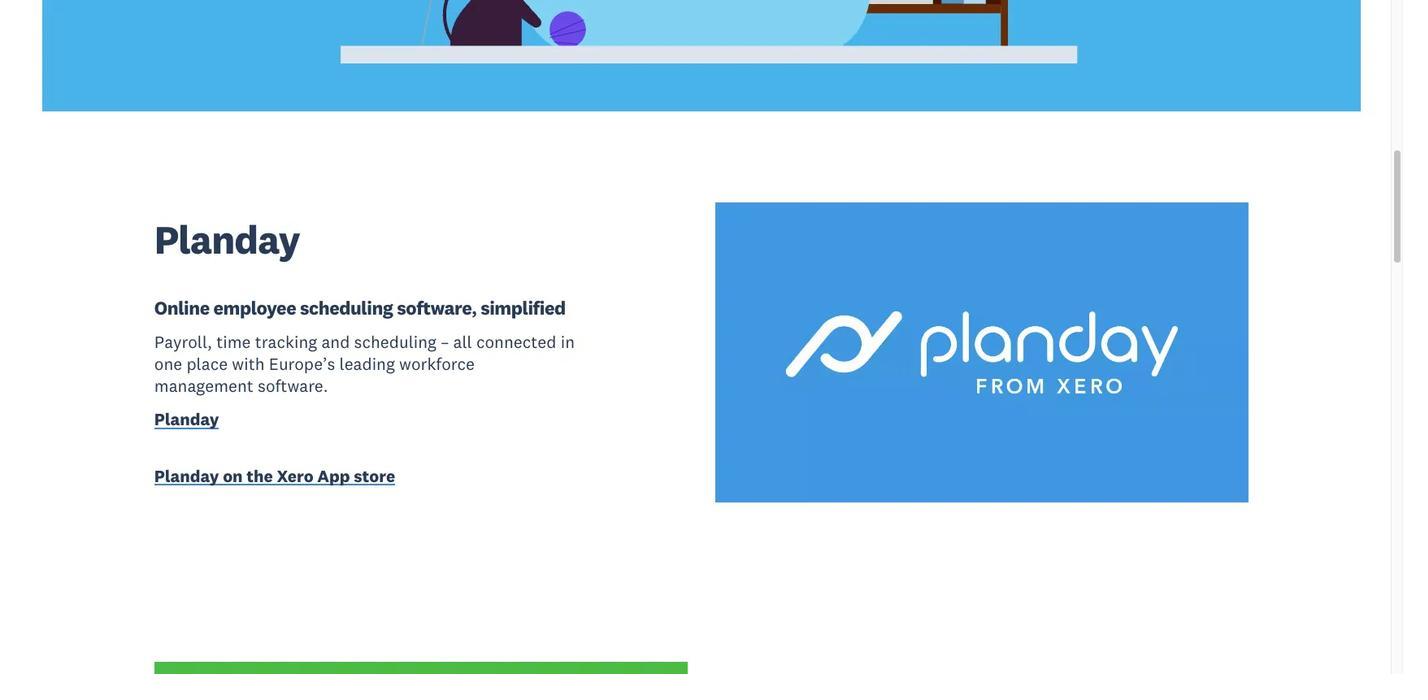 Task type: describe. For each thing, give the bounding box(es) containing it.
workforce
[[399, 353, 475, 375]]

a business owner running various tasks using other tools by xero. image
[[0, 0, 1403, 111]]

online
[[154, 296, 210, 319]]

in
[[561, 331, 575, 353]]

1 planday from the top
[[154, 215, 300, 265]]

tracking
[[255, 331, 317, 353]]

3 planday from the top
[[154, 465, 219, 487]]

connected
[[476, 331, 557, 353]]

all
[[453, 331, 472, 353]]

0 vertical spatial scheduling
[[300, 296, 393, 319]]

payroll,
[[154, 331, 212, 353]]

planday logo image
[[716, 202, 1249, 502]]

management
[[154, 375, 254, 397]]

the
[[247, 465, 273, 487]]

planday link
[[154, 409, 219, 434]]

–
[[441, 331, 449, 353]]



Task type: vqa. For each thing, say whether or not it's contained in the screenshot.
Has
no



Task type: locate. For each thing, give the bounding box(es) containing it.
app
[[317, 465, 350, 487]]

software.
[[258, 375, 328, 397]]

xero
[[277, 465, 314, 487]]

scheduling up and
[[300, 296, 393, 319]]

1 vertical spatial scheduling
[[354, 331, 437, 353]]

planday
[[154, 215, 300, 265], [154, 409, 219, 430], [154, 465, 219, 487]]

2 planday from the top
[[154, 409, 219, 430]]

planday down the management
[[154, 409, 219, 430]]

payroll, time tracking and scheduling – all connected in one place with europe's leading workforce management software.
[[154, 331, 575, 397]]

scheduling
[[300, 296, 393, 319], [354, 331, 437, 353]]

store
[[354, 465, 395, 487]]

employee
[[213, 296, 296, 319]]

place
[[187, 353, 228, 375]]

2 vertical spatial planday
[[154, 465, 219, 487]]

workflowmax logo image
[[154, 662, 688, 674]]

planday left "on" at the bottom
[[154, 465, 219, 487]]

scheduling up leading on the left bottom of the page
[[354, 331, 437, 353]]

one
[[154, 353, 182, 375]]

0 vertical spatial planday
[[154, 215, 300, 265]]

planday on the xero app store
[[154, 465, 395, 487]]

planday on the xero app store link
[[154, 465, 575, 491]]

scheduling inside payroll, time tracking and scheduling – all connected in one place with europe's leading workforce management software.
[[354, 331, 437, 353]]

time
[[216, 331, 251, 353]]

software,
[[397, 296, 477, 319]]

europe's
[[269, 353, 335, 375]]

on
[[223, 465, 243, 487]]

and
[[321, 331, 350, 353]]

simplified
[[481, 296, 566, 319]]

online employee scheduling software, simplified
[[154, 296, 566, 319]]

planday up employee
[[154, 215, 300, 265]]

leading
[[339, 353, 395, 375]]

with
[[232, 353, 265, 375]]

1 vertical spatial planday
[[154, 409, 219, 430]]



